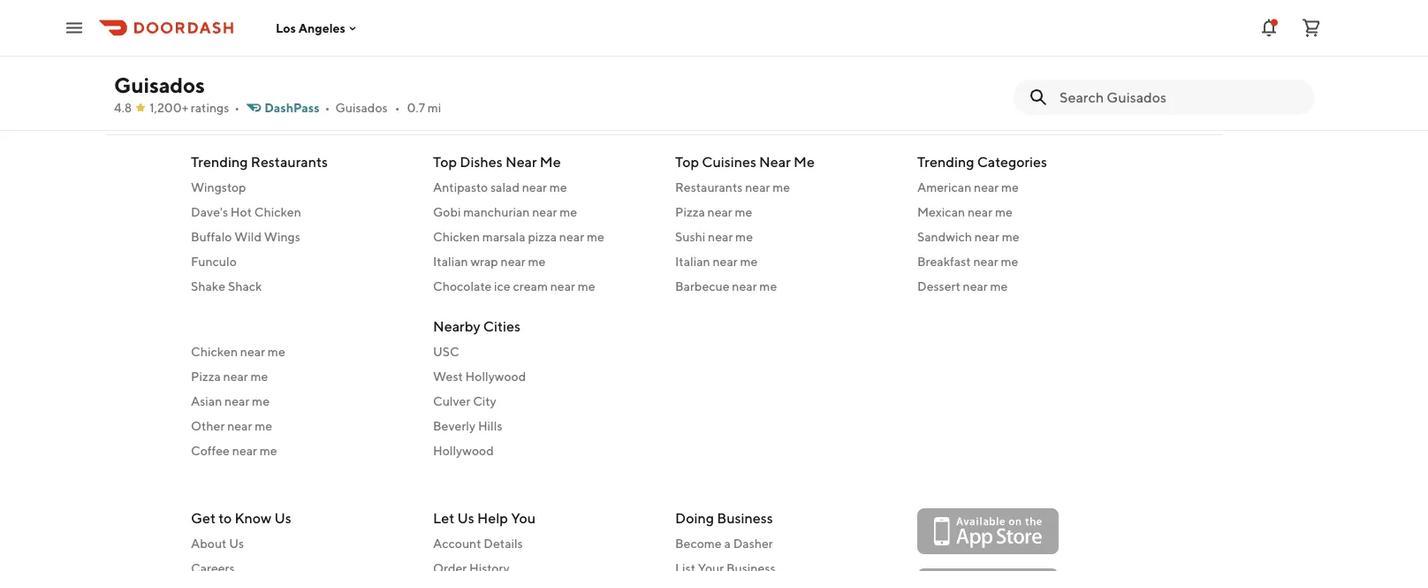 Task type: vqa. For each thing, say whether or not it's contained in the screenshot.


Task type: locate. For each thing, give the bounding box(es) containing it.
0 items, open order cart image
[[1301, 17, 1323, 38]]

shack
[[228, 279, 262, 293]]

near up salad
[[506, 153, 537, 170]]

italian down the sushi
[[675, 254, 710, 269]]

• left the 0.7
[[395, 100, 400, 115]]

american
[[918, 180, 972, 194]]

mexican near me link
[[918, 203, 1139, 221]]

2 horizontal spatial chicken
[[433, 229, 480, 244]]

restaurants up wingstop link at top left
[[251, 153, 328, 170]]

dave's
[[191, 205, 228, 219]]

0 horizontal spatial near
[[506, 153, 537, 170]]

me down pizza
[[528, 254, 546, 269]]

doing business
[[675, 510, 773, 527]]

near for dishes
[[506, 153, 537, 170]]

pizza up the sushi
[[675, 205, 705, 219]]

guisados up 1,200+
[[114, 72, 205, 97]]

us for let us help you
[[457, 510, 475, 527]]

2 me from the left
[[794, 153, 815, 170]]

pizza near me link down restaurants near me link
[[675, 203, 896, 221]]

west hollywood link
[[433, 368, 654, 385]]

me down other near me link
[[260, 443, 277, 458]]

pizza near me link down chicken near me link
[[191, 368, 412, 385]]

dave's hot chicken link
[[191, 203, 412, 221]]

0 horizontal spatial top
[[433, 153, 457, 170]]

us right know on the bottom of the page
[[274, 510, 292, 527]]

near
[[522, 180, 547, 194], [745, 180, 770, 194], [974, 180, 999, 194], [532, 205, 557, 219], [708, 205, 733, 219], [968, 205, 993, 219], [559, 229, 584, 244], [708, 229, 733, 244], [975, 229, 1000, 244], [501, 254, 526, 269], [713, 254, 738, 269], [974, 254, 999, 269], [550, 279, 575, 293], [732, 279, 757, 293], [963, 279, 988, 293], [240, 344, 265, 359], [223, 369, 248, 384], [225, 394, 250, 408], [227, 419, 252, 433], [232, 443, 257, 458]]

0 horizontal spatial •
[[234, 100, 240, 115]]

near up restaurants near me link
[[759, 153, 791, 170]]

0 vertical spatial hollywood
[[466, 369, 526, 384]]

0 horizontal spatial me
[[540, 153, 561, 170]]

1 top from the left
[[433, 153, 457, 170]]

1 vertical spatial hollywood
[[433, 443, 494, 458]]

0 vertical spatial guisados
[[114, 72, 205, 97]]

chicken for chicken near me
[[191, 344, 238, 359]]

1 near from the left
[[506, 153, 537, 170]]

pizza near me for left pizza near me link
[[191, 369, 268, 384]]

me down sandwich near me link
[[1001, 254, 1019, 269]]

me down the chicken near me
[[251, 369, 268, 384]]

trending categories
[[918, 153, 1048, 170]]

1,200+ ratings •
[[150, 100, 240, 115]]

me
[[540, 153, 561, 170], [794, 153, 815, 170]]

1 vertical spatial guisados
[[335, 100, 388, 115]]

market
[[128, 25, 168, 39]]

1 horizontal spatial us
[[274, 510, 292, 527]]

me up gobi manchurian near me link
[[550, 180, 567, 194]]

trending
[[191, 153, 248, 170], [918, 153, 975, 170]]

wingstop link
[[191, 179, 412, 196]]

wild
[[234, 229, 262, 244]]

restaurants down cuisines
[[675, 180, 743, 194]]

chocolate
[[433, 279, 492, 293]]

me up other near me
[[252, 394, 270, 408]]

near up "breakfast near me" on the top
[[975, 229, 1000, 244]]

0 horizontal spatial restaurants
[[251, 153, 328, 170]]

italian
[[433, 254, 468, 269], [675, 254, 710, 269]]

manchurian
[[463, 205, 530, 219]]

1 me from the left
[[540, 153, 561, 170]]

italian for cuisines
[[675, 254, 710, 269]]

chicken for chicken marsala pizza near me
[[433, 229, 480, 244]]

dashpass
[[264, 100, 320, 115]]

chicken down gobi
[[433, 229, 480, 244]]

become a dasher
[[675, 537, 773, 551]]

1 horizontal spatial italian
[[675, 254, 710, 269]]

restaurants
[[251, 153, 328, 170], [675, 180, 743, 194]]

near up coffee near me
[[227, 419, 252, 433]]

city
[[473, 394, 497, 408]]

dessert near me
[[918, 279, 1008, 293]]

top cuisines near me
[[675, 153, 815, 170]]

• for guisados • 0.7 mi
[[395, 100, 400, 115]]

let us help you
[[433, 510, 536, 527]]

top
[[433, 153, 457, 170], [675, 153, 699, 170]]

near up italian near me
[[708, 229, 733, 244]]

1 vertical spatial chicken
[[433, 229, 480, 244]]

chicken up wings
[[254, 205, 301, 219]]

0 horizontal spatial pizza near me link
[[191, 368, 412, 385]]

dave's hot chicken
[[191, 205, 301, 219]]

chicken marsala pizza near me link
[[433, 228, 654, 246]]

me up barbecue near me
[[740, 254, 758, 269]]

near down italian wrap near me link
[[550, 279, 575, 293]]

wings
[[264, 229, 300, 244]]

0 vertical spatial pizza
[[675, 205, 705, 219]]

chicken near me link
[[191, 343, 412, 361]]

chicken up the asian
[[191, 344, 238, 359]]

mexican
[[918, 205, 965, 219]]

guisados left the 0.7
[[335, 100, 388, 115]]

chicken
[[254, 205, 301, 219], [433, 229, 480, 244], [191, 344, 238, 359]]

account details link
[[433, 535, 654, 553]]

• right dashpass in the left top of the page
[[325, 100, 330, 115]]

0 horizontal spatial guisados
[[114, 72, 205, 97]]

1 vertical spatial pizza
[[191, 369, 221, 384]]

trending up wingstop
[[191, 153, 248, 170]]

near down the chicken near me
[[223, 369, 248, 384]]

hollywood up city
[[466, 369, 526, 384]]

1 vertical spatial restaurants
[[675, 180, 743, 194]]

1 horizontal spatial near
[[759, 153, 791, 170]]

• right the ratings
[[234, 100, 240, 115]]

los
[[276, 21, 296, 35]]

2 trending from the left
[[918, 153, 975, 170]]

0 horizontal spatial pizza near me
[[191, 369, 268, 384]]

1 vertical spatial pizza near me link
[[191, 368, 412, 385]]

top up antipasto
[[433, 153, 457, 170]]

2 vertical spatial chicken
[[191, 344, 238, 359]]

near up "asian near me"
[[240, 344, 265, 359]]

gobi
[[433, 205, 461, 219]]

0 horizontal spatial trending
[[191, 153, 248, 170]]

let
[[433, 510, 455, 527]]

2 top from the left
[[675, 153, 699, 170]]

3 • from the left
[[395, 100, 400, 115]]

2 italian from the left
[[675, 254, 710, 269]]

hollywood
[[466, 369, 526, 384], [433, 443, 494, 458]]

nearby cities
[[433, 318, 521, 335]]

1 horizontal spatial trending
[[918, 153, 975, 170]]

me down "top cuisines near me"
[[773, 180, 790, 194]]

2 horizontal spatial •
[[395, 100, 400, 115]]

2 near from the left
[[759, 153, 791, 170]]

•
[[234, 100, 240, 115], [325, 100, 330, 115], [395, 100, 400, 115]]

cuisines
[[702, 153, 757, 170]]

trending for trending categories
[[918, 153, 975, 170]]

coffee
[[191, 443, 230, 458]]

near up gobi manchurian near me link
[[522, 180, 547, 194]]

0 vertical spatial restaurants
[[251, 153, 328, 170]]

help
[[477, 510, 508, 527]]

pizza near me up "asian near me"
[[191, 369, 268, 384]]

pizza near me link
[[675, 203, 896, 221], [191, 368, 412, 385]]

other near me
[[191, 419, 272, 433]]

pizza near me
[[675, 205, 753, 219], [191, 369, 268, 384]]

me down the mexican near me "link"
[[1002, 229, 1020, 244]]

categories
[[977, 153, 1048, 170]]

0 horizontal spatial italian
[[433, 254, 468, 269]]

1 italian from the left
[[433, 254, 468, 269]]

me down american near me link
[[995, 205, 1013, 219]]

funculo
[[191, 254, 237, 269]]

1 horizontal spatial pizza
[[675, 205, 705, 219]]

1 horizontal spatial chicken
[[254, 205, 301, 219]]

trending up american
[[918, 153, 975, 170]]

1 horizontal spatial guisados
[[335, 100, 388, 115]]

hollywood down beverly hills
[[433, 443, 494, 458]]

italian up 'chocolate' at the left
[[433, 254, 468, 269]]

pizza up the asian
[[191, 369, 221, 384]]

me up restaurants near me link
[[794, 153, 815, 170]]

1 horizontal spatial top
[[675, 153, 699, 170]]

me up antipasto salad near me link
[[540, 153, 561, 170]]

top left cuisines
[[675, 153, 699, 170]]

me down italian near me link
[[760, 279, 777, 293]]

0 horizontal spatial us
[[229, 537, 244, 551]]

me up the 'asian near me' link
[[268, 344, 285, 359]]

2 • from the left
[[325, 100, 330, 115]]

restaurants near me
[[675, 180, 790, 194]]

sushi near me
[[675, 229, 753, 244]]

near up sushi near me in the top of the page
[[708, 205, 733, 219]]

other
[[191, 419, 225, 433]]

gobi manchurian near me link
[[433, 203, 654, 221]]

2 horizontal spatial us
[[457, 510, 475, 527]]

barbecue near me
[[675, 279, 777, 293]]

become
[[675, 537, 722, 551]]

funculo link
[[191, 253, 412, 271]]

1 • from the left
[[234, 100, 240, 115]]

chicken near me
[[191, 344, 285, 359]]

chicken marsala pizza near me
[[433, 229, 604, 244]]

business
[[717, 510, 773, 527]]

1 horizontal spatial me
[[794, 153, 815, 170]]

american near me
[[918, 180, 1019, 194]]

near
[[506, 153, 537, 170], [759, 153, 791, 170]]

me right pizza
[[587, 229, 604, 244]]

me down antipasto salad near me link
[[560, 205, 577, 219]]

1 trending from the left
[[191, 153, 248, 170]]

1 horizontal spatial •
[[325, 100, 330, 115]]

me down restaurants near me
[[735, 205, 753, 219]]

american near me link
[[918, 179, 1139, 196]]

0 horizontal spatial chicken
[[191, 344, 238, 359]]

near down "top cuisines near me"
[[745, 180, 770, 194]]

guisados for guisados • 0.7 mi
[[335, 100, 388, 115]]

us right let
[[457, 510, 475, 527]]

0 vertical spatial pizza near me
[[675, 205, 753, 219]]

0 vertical spatial chicken
[[254, 205, 301, 219]]

near up sandwich near me
[[968, 205, 993, 219]]

us
[[274, 510, 292, 527], [457, 510, 475, 527], [229, 537, 244, 551]]

culver city link
[[433, 393, 654, 410]]

guisados
[[114, 72, 205, 97], [335, 100, 388, 115]]

1 horizontal spatial pizza near me
[[675, 205, 753, 219]]

1 horizontal spatial pizza near me link
[[675, 203, 896, 221]]

pizza near me up sushi near me in the top of the page
[[675, 205, 753, 219]]

1 vertical spatial pizza near me
[[191, 369, 268, 384]]

us down get to know us
[[229, 537, 244, 551]]



Task type: describe. For each thing, give the bounding box(es) containing it.
barbecue near me link
[[675, 278, 896, 295]]

barbecue
[[675, 279, 730, 293]]

shake shack link
[[191, 278, 412, 295]]

get
[[191, 510, 216, 527]]

italian for dishes
[[433, 254, 468, 269]]

culver city
[[433, 394, 497, 408]]

• for dashpass •
[[325, 100, 330, 115]]

asian near me
[[191, 394, 270, 408]]

hills
[[478, 419, 503, 433]]

dasher
[[733, 537, 773, 551]]

shake
[[191, 279, 226, 293]]

near down sandwich near me
[[974, 254, 999, 269]]

about us
[[191, 537, 244, 551]]

near up chocolate ice cream near me
[[501, 254, 526, 269]]

beverly
[[433, 419, 476, 433]]

dessert near me link
[[918, 278, 1139, 295]]

nearby
[[433, 318, 481, 335]]

details
[[484, 537, 523, 551]]

salad
[[491, 180, 520, 194]]

west hollywood
[[433, 369, 526, 384]]

me up italian near me
[[736, 229, 753, 244]]

usc link
[[433, 343, 654, 361]]

me down breakfast near me link on the right top
[[991, 279, 1008, 293]]

coffee near me link
[[191, 442, 412, 460]]

chocolate ice cream near me
[[433, 279, 595, 293]]

me down categories
[[1002, 180, 1019, 194]]

near down other near me
[[232, 443, 257, 458]]

0 vertical spatial pizza near me link
[[675, 203, 896, 221]]

italian near me
[[675, 254, 758, 269]]

cream
[[513, 279, 548, 293]]

sushi near me link
[[675, 228, 896, 246]]

hollywood inside west hollywood link
[[466, 369, 526, 384]]

dashpass •
[[264, 100, 330, 115]]

0.7
[[407, 100, 425, 115]]

mi
[[428, 100, 441, 115]]

notification bell image
[[1259, 17, 1280, 38]]

breakfast near me
[[918, 254, 1019, 269]]

antipasto salad near me
[[433, 180, 567, 194]]

about us link
[[191, 535, 412, 553]]

breakfast near me link
[[918, 253, 1139, 271]]

me for top dishes near me
[[540, 153, 561, 170]]

sandwich
[[918, 229, 972, 244]]

us for about us
[[229, 537, 244, 551]]

gobi manchurian near me
[[433, 205, 577, 219]]

los angeles
[[276, 21, 346, 35]]

me up coffee near me
[[255, 419, 272, 433]]

beverly hills
[[433, 419, 503, 433]]

ratings
[[191, 100, 229, 115]]

1,200+
[[150, 100, 188, 115]]

italian near me link
[[675, 253, 896, 271]]

cities
[[483, 318, 521, 335]]

sandwich near me link
[[918, 228, 1139, 246]]

Item Search search field
[[1060, 88, 1300, 107]]

become a dasher link
[[675, 535, 896, 553]]

restaurants near me link
[[675, 179, 896, 196]]

antipasto salad near me link
[[433, 179, 654, 196]]

guisados • 0.7 mi
[[335, 100, 441, 115]]

open menu image
[[64, 17, 85, 38]]

me for top cuisines near me
[[794, 153, 815, 170]]

other near me link
[[191, 417, 412, 435]]

west
[[433, 369, 463, 384]]

account details
[[433, 537, 523, 551]]

know
[[235, 510, 272, 527]]

coffee near me
[[191, 443, 277, 458]]

near down trending categories
[[974, 180, 999, 194]]

antipasto
[[433, 180, 488, 194]]

asian
[[191, 394, 222, 408]]

italian wrap near me link
[[433, 253, 654, 271]]

pizza
[[528, 229, 557, 244]]

dishes
[[460, 153, 503, 170]]

culver
[[433, 394, 471, 408]]

me down italian wrap near me link
[[578, 279, 595, 293]]

you
[[511, 510, 536, 527]]

near inside "link"
[[968, 205, 993, 219]]

marsala
[[483, 229, 526, 244]]

guisados for guisados
[[114, 72, 205, 97]]

chocolate ice cream near me link
[[433, 278, 654, 295]]

top for top dishes near me
[[433, 153, 457, 170]]

get to know us
[[191, 510, 292, 527]]

near up barbecue near me
[[713, 254, 738, 269]]

breakfast
[[918, 254, 971, 269]]

near for cuisines
[[759, 153, 791, 170]]

sandwich near me
[[918, 229, 1020, 244]]

doing
[[675, 510, 714, 527]]

asian near me link
[[191, 393, 412, 410]]

wingstop
[[191, 180, 246, 194]]

a
[[724, 537, 731, 551]]

near right pizza
[[559, 229, 584, 244]]

1 horizontal spatial restaurants
[[675, 180, 743, 194]]

near down italian near me
[[732, 279, 757, 293]]

dessert
[[918, 279, 961, 293]]

0 horizontal spatial pizza
[[191, 369, 221, 384]]

usc
[[433, 344, 459, 359]]

near down "breakfast near me" on the top
[[963, 279, 988, 293]]

me inside "link"
[[995, 205, 1013, 219]]

near down antipasto salad near me link
[[532, 205, 557, 219]]

sushi
[[675, 229, 706, 244]]

trending for trending restaurants
[[191, 153, 248, 170]]

about
[[191, 537, 227, 551]]

top for top cuisines near me
[[675, 153, 699, 170]]

top dishes near me
[[433, 153, 561, 170]]

pizza near me for the topmost pizza near me link
[[675, 205, 753, 219]]

hollywood link
[[433, 442, 654, 460]]

shake shack
[[191, 279, 262, 293]]

near up other near me
[[225, 394, 250, 408]]

buffalo
[[191, 229, 232, 244]]



